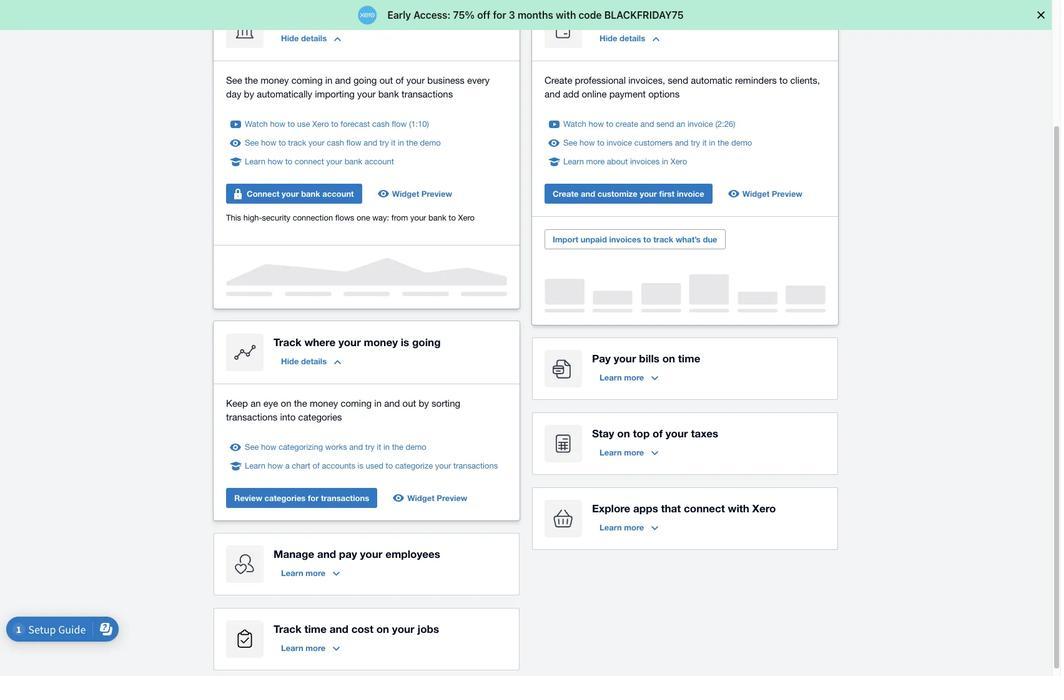 Task type: vqa. For each thing, say whether or not it's contained in the screenshot.
security at the left top of the page
yes



Task type: locate. For each thing, give the bounding box(es) containing it.
see for see how categorizing works and try it in the demo
[[245, 442, 259, 452]]

1 vertical spatial categories
[[265, 493, 306, 503]]

1 horizontal spatial try
[[380, 138, 389, 147]]

0 horizontal spatial an
[[251, 398, 261, 409]]

track
[[288, 138, 307, 147], [654, 234, 674, 244]]

how inside 'link'
[[580, 138, 595, 147]]

1 horizontal spatial an
[[677, 119, 686, 129]]

to up learn how to connect your bank account
[[279, 138, 286, 147]]

watch down automatically
[[245, 119, 268, 129]]

in inside see the money coming in and going out of your business every day by automatically importing your bank transactions
[[325, 75, 333, 86]]

try
[[380, 138, 389, 147], [691, 138, 701, 147], [365, 442, 375, 452]]

0 horizontal spatial watch
[[245, 119, 268, 129]]

2 horizontal spatial it
[[703, 138, 707, 147]]

pay
[[339, 547, 357, 561]]

out left sorting
[[403, 398, 416, 409]]

0 vertical spatial categories
[[298, 412, 342, 422]]

cash right the forecast
[[372, 119, 390, 129]]

the up categorize
[[392, 442, 404, 452]]

see how to invoice customers and try it in the demo link
[[564, 137, 753, 149]]

your inside button
[[282, 189, 299, 199]]

to
[[780, 75, 788, 86], [288, 119, 295, 129], [331, 119, 339, 129], [607, 119, 614, 129], [279, 138, 286, 147], [598, 138, 605, 147], [285, 157, 293, 166], [449, 213, 456, 222], [644, 234, 652, 244], [386, 461, 393, 471]]

it
[[391, 138, 396, 147], [703, 138, 707, 147], [377, 442, 381, 452]]

hide details button for visibility
[[274, 28, 349, 48]]

demo inside 'link'
[[732, 138, 753, 147]]

try right customers
[[691, 138, 701, 147]]

transactions down business
[[402, 89, 453, 99]]

1 vertical spatial by
[[419, 398, 429, 409]]

track for track time and cost on your jobs
[[274, 622, 302, 636]]

cash right the over
[[389, 12, 413, 26]]

0 horizontal spatial out
[[380, 75, 393, 86]]

0 vertical spatial is
[[401, 336, 410, 349]]

connect inside learn how to connect your bank account link
[[295, 157, 324, 166]]

with
[[670, 12, 692, 26], [728, 502, 750, 515]]

of left business
[[396, 75, 404, 86]]

2 track from the top
[[274, 622, 302, 636]]

to right used
[[386, 461, 393, 471]]

0 vertical spatial online
[[695, 12, 725, 26]]

coming up works at the left of the page
[[341, 398, 372, 409]]

see how to track your cash flow and try it in the demo link
[[245, 137, 441, 149]]

get for get visibility over your cash flow
[[274, 12, 292, 26]]

0 horizontal spatial online
[[582, 89, 607, 99]]

more for explore apps that connect with xero
[[624, 522, 645, 532]]

hide details for visibility
[[281, 33, 327, 43]]

0 horizontal spatial get
[[274, 12, 292, 26]]

categories inside the keep an eye on the money coming in and out by sorting transactions into categories
[[298, 412, 342, 422]]

the down (2:26)
[[718, 138, 730, 147]]

learn more down explore
[[600, 522, 645, 532]]

from
[[392, 213, 408, 222]]

and left sorting
[[384, 398, 400, 409]]

2 vertical spatial invoices
[[610, 234, 642, 244]]

more down track time and cost on your jobs
[[306, 643, 326, 653]]

learn more button down track time and cost on your jobs
[[274, 638, 348, 658]]

1 horizontal spatial is
[[401, 336, 410, 349]]

hide for paid
[[600, 33, 618, 43]]

1 vertical spatial coming
[[341, 398, 372, 409]]

hide details button down visibility
[[274, 28, 349, 48]]

learn more for stay
[[600, 447, 645, 457]]

flows
[[335, 213, 355, 222]]

transactions right for
[[321, 493, 369, 503]]

hide details button
[[274, 28, 349, 48], [592, 28, 668, 48], [274, 351, 349, 371]]

send
[[668, 75, 689, 86], [657, 119, 675, 129]]

1 horizontal spatial out
[[403, 398, 416, 409]]

more down top
[[624, 447, 645, 457]]

the up automatically
[[245, 75, 258, 86]]

0 vertical spatial with
[[670, 12, 692, 26]]

hide
[[281, 33, 299, 43], [600, 33, 618, 43], [281, 356, 299, 366]]

see
[[226, 75, 242, 86], [245, 138, 259, 147], [564, 138, 578, 147], [245, 442, 259, 452]]

1 vertical spatial flow
[[392, 119, 407, 129]]

and inside 'link'
[[675, 138, 689, 147]]

where
[[305, 336, 336, 349]]

learn more down manage
[[281, 568, 326, 578]]

0 vertical spatial track
[[288, 138, 307, 147]]

invoices down customers
[[631, 157, 660, 166]]

online down professional
[[582, 89, 607, 99]]

to left clients,
[[780, 75, 788, 86]]

watch down the add
[[564, 119, 587, 129]]

invoices inside button
[[610, 234, 642, 244]]

learn more down pay
[[600, 372, 645, 382]]

1 horizontal spatial it
[[391, 138, 396, 147]]

see inside see the money coming in and going out of your business every day by automatically importing your bank transactions
[[226, 75, 242, 86]]

is
[[401, 336, 410, 349], [358, 461, 364, 471]]

more for track time and cost on your jobs
[[306, 643, 326, 653]]

way:
[[373, 213, 389, 222]]

and left customize
[[581, 189, 596, 199]]

demo down (2:26)
[[732, 138, 753, 147]]

hide down 'paid'
[[600, 33, 618, 43]]

0 horizontal spatial track
[[288, 138, 307, 147]]

learn
[[245, 157, 266, 166], [564, 157, 584, 166], [600, 372, 622, 382], [600, 447, 622, 457], [245, 461, 266, 471], [600, 522, 622, 532], [281, 568, 304, 578], [281, 643, 304, 653]]

employees
[[386, 547, 441, 561]]

time right bills
[[679, 352, 701, 365]]

watch how to create and send an invoice (2:26) link
[[564, 118, 736, 131]]

0 vertical spatial coming
[[292, 75, 323, 86]]

bank down see how to track your cash flow and try it in the demo link
[[345, 157, 363, 166]]

1 vertical spatial is
[[358, 461, 364, 471]]

top
[[633, 427, 650, 440]]

review categories for transactions button
[[226, 488, 378, 508]]

transactions inside the keep an eye on the money coming in and out by sorting transactions into categories
[[226, 412, 278, 422]]

invoice up about
[[607, 138, 633, 147]]

0 vertical spatial by
[[244, 89, 254, 99]]

track
[[274, 336, 302, 349], [274, 622, 302, 636]]

xero
[[313, 119, 329, 129], [671, 157, 688, 166], [458, 213, 475, 222], [753, 502, 776, 515]]

get
[[274, 12, 292, 26], [592, 12, 610, 26]]

1 horizontal spatial track
[[654, 234, 674, 244]]

learn more button down manage
[[274, 563, 348, 583]]

bank right importing
[[379, 89, 399, 99]]

0 vertical spatial connect
[[295, 157, 324, 166]]

see inside "see how categorizing works and try it in the demo" link
[[245, 442, 259, 452]]

learn more for manage
[[281, 568, 326, 578]]

of right chart
[[313, 461, 320, 471]]

an
[[677, 119, 686, 129], [251, 398, 261, 409]]

1 horizontal spatial watch
[[564, 119, 587, 129]]

an inside the keep an eye on the money coming in and out by sorting transactions into categories
[[251, 398, 261, 409]]

import unpaid invoices to track what's due button
[[545, 229, 726, 249]]

learn more down track time and cost on your jobs
[[281, 643, 326, 653]]

1 vertical spatial money
[[364, 336, 398, 349]]

1 horizontal spatial get
[[592, 12, 610, 26]]

watch for get visibility over your cash flow
[[245, 119, 268, 129]]

and right customers
[[675, 138, 689, 147]]

0 vertical spatial invoices
[[728, 12, 770, 26]]

invoice left (2:26)
[[688, 119, 714, 129]]

see inside see how to invoice customers and try it in the demo 'link'
[[564, 138, 578, 147]]

0 horizontal spatial connect
[[295, 157, 324, 166]]

1 horizontal spatial flow
[[392, 119, 407, 129]]

get for get paid faster with online invoices
[[592, 12, 610, 26]]

1 horizontal spatial with
[[728, 502, 750, 515]]

cost
[[352, 622, 374, 636]]

1 horizontal spatial money
[[310, 398, 338, 409]]

connect
[[247, 189, 280, 199]]

projects icon image
[[226, 621, 264, 658]]

learn down stay
[[600, 447, 622, 457]]

learn more button down pay your bills on time
[[592, 367, 666, 387]]

widget
[[392, 189, 420, 199], [743, 189, 770, 199], [408, 493, 435, 503]]

create inside create professional invoices, send automatic reminders to clients, and add online payment options
[[545, 75, 573, 86]]

bank inside see the money coming in and going out of your business every day by automatically importing your bank transactions
[[379, 89, 399, 99]]

hide details
[[281, 33, 327, 43], [600, 33, 646, 43], [281, 356, 327, 366]]

reminders
[[736, 75, 777, 86]]

2 vertical spatial flow
[[347, 138, 362, 147]]

track left what's at top right
[[654, 234, 674, 244]]

see down the add
[[564, 138, 578, 147]]

your inside button
[[640, 189, 657, 199]]

transactions right categorize
[[454, 461, 498, 471]]

0 vertical spatial cash
[[389, 12, 413, 26]]

0 vertical spatial going
[[354, 75, 377, 86]]

2 horizontal spatial try
[[691, 138, 701, 147]]

the inside the keep an eye on the money coming in and out by sorting transactions into categories
[[294, 398, 307, 409]]

import unpaid invoices to track what's due
[[553, 234, 718, 244]]

an left eye
[[251, 398, 261, 409]]

watch how to use xero to forecast cash flow (1:10) link
[[245, 118, 429, 131]]

2 horizontal spatial flow
[[416, 12, 438, 26]]

going
[[354, 75, 377, 86], [412, 336, 441, 349]]

hide for where
[[281, 356, 299, 366]]

out inside see the money coming in and going out of your business every day by automatically importing your bank transactions
[[380, 75, 393, 86]]

1 vertical spatial online
[[582, 89, 607, 99]]

and
[[335, 75, 351, 86], [545, 89, 561, 99], [641, 119, 655, 129], [364, 138, 378, 147], [675, 138, 689, 147], [581, 189, 596, 199], [384, 398, 400, 409], [350, 442, 363, 452], [317, 547, 336, 561], [330, 622, 349, 636]]

invoices,
[[629, 75, 666, 86]]

0 horizontal spatial flow
[[347, 138, 362, 147]]

send inside create professional invoices, send automatic reminders to clients, and add online payment options
[[668, 75, 689, 86]]

0 horizontal spatial account
[[323, 189, 354, 199]]

cash down watch how to use xero to forecast cash flow (1:10) link
[[327, 138, 344, 147]]

1 vertical spatial an
[[251, 398, 261, 409]]

widget preview for flow
[[392, 189, 452, 199]]

it right customers
[[703, 138, 707, 147]]

account down see how to track your cash flow and try it in the demo link
[[365, 157, 394, 166]]

1 vertical spatial send
[[657, 119, 675, 129]]

your
[[363, 12, 386, 26], [407, 75, 425, 86], [358, 89, 376, 99], [309, 138, 325, 147], [327, 157, 342, 166], [282, 189, 299, 199], [640, 189, 657, 199], [411, 213, 427, 222], [339, 336, 361, 349], [614, 352, 637, 365], [666, 427, 689, 440], [435, 461, 451, 471], [360, 547, 383, 561], [392, 622, 415, 636]]

see down keep
[[245, 442, 259, 452]]

2 horizontal spatial money
[[364, 336, 398, 349]]

one
[[357, 213, 370, 222]]

try up learn how a chart of accounts is used to categorize your transactions
[[365, 442, 375, 452]]

0 horizontal spatial time
[[305, 622, 327, 636]]

this high-security connection flows one way: from your bank to xero
[[226, 213, 475, 222]]

and down the forecast
[[364, 138, 378, 147]]

how
[[270, 119, 286, 129], [589, 119, 604, 129], [261, 138, 277, 147], [580, 138, 595, 147], [268, 157, 283, 166], [261, 442, 277, 452], [268, 461, 283, 471]]

1 horizontal spatial coming
[[341, 398, 372, 409]]

learn how to connect your bank account
[[245, 157, 394, 166]]

1 vertical spatial of
[[653, 427, 663, 440]]

send up see how to invoice customers and try it in the demo
[[657, 119, 675, 129]]

see inside see how to track your cash flow and try it in the demo link
[[245, 138, 259, 147]]

connect
[[295, 157, 324, 166], [684, 502, 725, 515]]

0 vertical spatial track
[[274, 336, 302, 349]]

1 vertical spatial track
[[654, 234, 674, 244]]

see up 'day'
[[226, 75, 242, 86]]

track left where
[[274, 336, 302, 349]]

categories left for
[[265, 493, 306, 503]]

0 horizontal spatial by
[[244, 89, 254, 99]]

watch how to use xero to forecast cash flow (1:10)
[[245, 119, 429, 129]]

0 vertical spatial create
[[545, 75, 573, 86]]

by
[[244, 89, 254, 99], [419, 398, 429, 409]]

1 vertical spatial track
[[274, 622, 302, 636]]

try down watch how to use xero to forecast cash flow (1:10) link
[[380, 138, 389, 147]]

more down apps
[[624, 522, 645, 532]]

hide right track money icon
[[281, 356, 299, 366]]

how for use
[[270, 119, 286, 129]]

create
[[545, 75, 573, 86], [553, 189, 579, 199]]

1 horizontal spatial account
[[365, 157, 394, 166]]

1 horizontal spatial by
[[419, 398, 429, 409]]

money up "see how categorizing works and try it in the demo"
[[310, 398, 338, 409]]

transactions
[[402, 89, 453, 99], [226, 412, 278, 422], [454, 461, 498, 471], [321, 493, 369, 503]]

bills icon image
[[545, 350, 582, 387]]

details for paid
[[620, 33, 646, 43]]

connect for with
[[684, 502, 725, 515]]

account
[[365, 157, 394, 166], [323, 189, 354, 199]]

0 vertical spatial of
[[396, 75, 404, 86]]

time left cost
[[305, 622, 327, 636]]

preview for get paid faster with online invoices
[[772, 189, 803, 199]]

hide details button down 'paid'
[[592, 28, 668, 48]]

a
[[285, 461, 290, 471]]

hide details down where
[[281, 356, 327, 366]]

0 horizontal spatial is
[[358, 461, 364, 471]]

widget preview button
[[372, 184, 460, 204], [723, 184, 811, 204], [388, 488, 475, 508]]

out left business
[[380, 75, 393, 86]]

0 horizontal spatial of
[[313, 461, 320, 471]]

money right where
[[364, 336, 398, 349]]

it up used
[[377, 442, 381, 452]]

learn more for explore
[[600, 522, 645, 532]]

1 vertical spatial connect
[[684, 502, 725, 515]]

create up import
[[553, 189, 579, 199]]

see how categorizing works and try it in the demo
[[245, 442, 427, 452]]

how for create
[[589, 119, 604, 129]]

1 get from the left
[[274, 12, 292, 26]]

online right faster
[[695, 12, 725, 26]]

learn more button
[[592, 367, 666, 387], [592, 442, 666, 462], [592, 517, 666, 537], [274, 563, 348, 583], [274, 638, 348, 658]]

send up options
[[668, 75, 689, 86]]

learn more button for apps
[[592, 517, 666, 537]]

invoices preview bar graph image
[[545, 274, 826, 312]]

watch
[[245, 119, 268, 129], [564, 119, 587, 129]]

to inside create professional invoices, send automatic reminders to clients, and add online payment options
[[780, 75, 788, 86]]

more inside learn more about invoices in xero link
[[587, 157, 605, 166]]

an up see how to invoice customers and try it in the demo
[[677, 119, 686, 129]]

0 horizontal spatial try
[[365, 442, 375, 452]]

0 horizontal spatial money
[[261, 75, 289, 86]]

flow
[[416, 12, 438, 26], [392, 119, 407, 129], [347, 138, 362, 147]]

2 watch from the left
[[564, 119, 587, 129]]

more for pay your bills on time
[[624, 372, 645, 382]]

on up into in the left bottom of the page
[[281, 398, 292, 409]]

1 vertical spatial invoice
[[607, 138, 633, 147]]

account up "flows"
[[323, 189, 354, 199]]

0 vertical spatial money
[[261, 75, 289, 86]]

invoice
[[688, 119, 714, 129], [607, 138, 633, 147], [677, 189, 705, 199]]

0 vertical spatial send
[[668, 75, 689, 86]]

0 horizontal spatial going
[[354, 75, 377, 86]]

banking preview line graph image
[[226, 258, 507, 296]]

dialog
[[0, 0, 1062, 30]]

2 vertical spatial invoice
[[677, 189, 705, 199]]

0 horizontal spatial coming
[[292, 75, 323, 86]]

invoices
[[728, 12, 770, 26], [631, 157, 660, 166], [610, 234, 642, 244]]

1 vertical spatial out
[[403, 398, 416, 409]]

demo down (1:10)
[[420, 138, 441, 147]]

more for manage and pay your employees
[[306, 568, 326, 578]]

details down 'paid'
[[620, 33, 646, 43]]

hide details for paid
[[600, 33, 646, 43]]

1 horizontal spatial going
[[412, 336, 441, 349]]

taxes icon image
[[545, 425, 582, 462]]

0 vertical spatial an
[[677, 119, 686, 129]]

and up importing
[[335, 75, 351, 86]]

connect for your
[[295, 157, 324, 166]]

2 vertical spatial money
[[310, 398, 338, 409]]

2 get from the left
[[592, 12, 610, 26]]

1 vertical spatial create
[[553, 189, 579, 199]]

0 vertical spatial time
[[679, 352, 701, 365]]

transactions down keep
[[226, 412, 278, 422]]

online
[[695, 12, 725, 26], [582, 89, 607, 99]]

1 horizontal spatial of
[[396, 75, 404, 86]]

create inside button
[[553, 189, 579, 199]]

learn more
[[600, 372, 645, 382], [600, 447, 645, 457], [600, 522, 645, 532], [281, 568, 326, 578], [281, 643, 326, 653]]

widget preview
[[392, 189, 452, 199], [743, 189, 803, 199], [408, 493, 468, 503]]

1 vertical spatial account
[[323, 189, 354, 199]]

0 vertical spatial out
[[380, 75, 393, 86]]

coming up automatically
[[292, 75, 323, 86]]

1 track from the top
[[274, 336, 302, 349]]

hide for visibility
[[281, 33, 299, 43]]

details for where
[[301, 356, 327, 366]]

demo up categorize
[[406, 442, 427, 452]]

1 horizontal spatial online
[[695, 12, 725, 26]]

1 watch from the left
[[245, 119, 268, 129]]

more
[[587, 157, 605, 166], [624, 372, 645, 382], [624, 447, 645, 457], [624, 522, 645, 532], [306, 568, 326, 578], [306, 643, 326, 653]]

categories right into in the left bottom of the page
[[298, 412, 342, 422]]

of right top
[[653, 427, 663, 440]]

learn more button down top
[[592, 442, 666, 462]]

1 horizontal spatial connect
[[684, 502, 725, 515]]

track right the projects icon
[[274, 622, 302, 636]]

every
[[467, 75, 490, 86]]

0 horizontal spatial it
[[377, 442, 381, 452]]

cash
[[389, 12, 413, 26], [372, 119, 390, 129], [327, 138, 344, 147]]

1 vertical spatial cash
[[372, 119, 390, 129]]

by inside see the money coming in and going out of your business every day by automatically importing your bank transactions
[[244, 89, 254, 99]]

demo
[[420, 138, 441, 147], [732, 138, 753, 147], [406, 442, 427, 452]]

connect right 'that'
[[684, 502, 725, 515]]

details down where
[[301, 356, 327, 366]]

account inside button
[[323, 189, 354, 199]]

hide details button down where
[[274, 351, 349, 371]]

how for track
[[261, 138, 277, 147]]



Task type: describe. For each thing, give the bounding box(es) containing it.
into
[[280, 412, 296, 422]]

get paid faster with online invoices
[[592, 12, 770, 26]]

1 vertical spatial time
[[305, 622, 327, 636]]

learn right the projects icon
[[281, 643, 304, 653]]

first
[[660, 189, 675, 199]]

learn left a
[[245, 461, 266, 471]]

create for create professional invoices, send automatic reminders to clients, and add online payment options
[[545, 75, 573, 86]]

create for create and customize your first invoice
[[553, 189, 579, 199]]

see for see the money coming in and going out of your business every day by automatically importing your bank transactions
[[226, 75, 242, 86]]

faster
[[638, 12, 667, 26]]

to inside button
[[644, 234, 652, 244]]

what's
[[676, 234, 701, 244]]

the inside see the money coming in and going out of your business every day by automatically importing your bank transactions
[[245, 75, 258, 86]]

forecast
[[341, 119, 370, 129]]

bank right "from"
[[429, 213, 447, 222]]

over
[[338, 12, 360, 26]]

that
[[662, 502, 681, 515]]

security
[[262, 213, 291, 222]]

learn more about invoices in xero link
[[564, 156, 688, 168]]

keep
[[226, 398, 248, 409]]

and right works at the left of the page
[[350, 442, 363, 452]]

on left top
[[618, 427, 630, 440]]

connect your bank account
[[247, 189, 354, 199]]

transactions inside see the money coming in and going out of your business every day by automatically importing your bank transactions
[[402, 89, 453, 99]]

importing
[[315, 89, 355, 99]]

and up customers
[[641, 119, 655, 129]]

2 horizontal spatial of
[[653, 427, 663, 440]]

learn up connect
[[245, 157, 266, 166]]

sorting
[[432, 398, 461, 409]]

bank inside learn how to connect your bank account link
[[345, 157, 363, 166]]

money inside see the money coming in and going out of your business every day by automatically importing your bank transactions
[[261, 75, 289, 86]]

details for visibility
[[301, 33, 327, 43]]

by inside the keep an eye on the money coming in and out by sorting transactions into categories
[[419, 398, 429, 409]]

an inside watch how to create and send an invoice (2:26) link
[[677, 119, 686, 129]]

learn more button for and
[[274, 563, 348, 583]]

explore
[[592, 502, 631, 515]]

send inside watch how to create and send an invoice (2:26) link
[[657, 119, 675, 129]]

learn down pay
[[600, 372, 622, 382]]

categorize
[[395, 461, 433, 471]]

get visibility over your cash flow
[[274, 12, 438, 26]]

paid
[[613, 12, 635, 26]]

and left pay
[[317, 547, 336, 561]]

learn more button for on
[[592, 442, 666, 462]]

and inside see the money coming in and going out of your business every day by automatically importing your bank transactions
[[335, 75, 351, 86]]

preview for get visibility over your cash flow
[[422, 189, 452, 199]]

keep an eye on the money coming in and out by sorting transactions into categories
[[226, 398, 461, 422]]

about
[[607, 157, 628, 166]]

in inside the keep an eye on the money coming in and out by sorting transactions into categories
[[375, 398, 382, 409]]

1 vertical spatial invoices
[[631, 157, 660, 166]]

this
[[226, 213, 241, 222]]

manage
[[274, 547, 314, 561]]

automatic
[[691, 75, 733, 86]]

to up connect your bank account button
[[285, 157, 293, 166]]

how for connect
[[268, 157, 283, 166]]

and inside the keep an eye on the money coming in and out by sorting transactions into categories
[[384, 398, 400, 409]]

learn left about
[[564, 157, 584, 166]]

see how categorizing works and try it in the demo link
[[245, 441, 427, 454]]

to right "from"
[[449, 213, 456, 222]]

on inside the keep an eye on the money coming in and out by sorting transactions into categories
[[281, 398, 292, 409]]

add-ons icon image
[[545, 500, 582, 537]]

going inside see the money coming in and going out of your business every day by automatically importing your bank transactions
[[354, 75, 377, 86]]

the inside 'link'
[[718, 138, 730, 147]]

0 vertical spatial flow
[[416, 12, 438, 26]]

employees icon image
[[226, 546, 264, 583]]

invoices icon image
[[545, 11, 582, 48]]

try inside 'link'
[[691, 138, 701, 147]]

business
[[428, 75, 465, 86]]

to inside 'link'
[[598, 138, 605, 147]]

to left use
[[288, 119, 295, 129]]

to up see how to track your cash flow and try it in the demo
[[331, 119, 339, 129]]

track time and cost on your jobs
[[274, 622, 439, 636]]

0 vertical spatial account
[[365, 157, 394, 166]]

of inside see the money coming in and going out of your business every day by automatically importing your bank transactions
[[396, 75, 404, 86]]

used
[[366, 461, 384, 471]]

1 vertical spatial going
[[412, 336, 441, 349]]

works
[[325, 442, 347, 452]]

learn more button for time
[[274, 638, 348, 658]]

hide details button for where
[[274, 351, 349, 371]]

transactions inside button
[[321, 493, 369, 503]]

see the money coming in and going out of your business every day by automatically importing your bank transactions
[[226, 75, 490, 99]]

hide details for where
[[281, 356, 327, 366]]

jobs
[[418, 622, 439, 636]]

learn more button for your
[[592, 367, 666, 387]]

track inside button
[[654, 234, 674, 244]]

learn down manage
[[281, 568, 304, 578]]

bank inside connect your bank account button
[[301, 189, 320, 199]]

review categories for transactions
[[234, 493, 369, 503]]

learn how a chart of accounts is used to categorize your transactions link
[[245, 460, 498, 472]]

for
[[308, 493, 319, 503]]

add
[[563, 89, 580, 99]]

in inside 'link'
[[710, 138, 716, 147]]

0 horizontal spatial with
[[670, 12, 692, 26]]

the down (1:10)
[[407, 138, 418, 147]]

unpaid
[[581, 234, 607, 244]]

how for works
[[261, 442, 277, 452]]

and inside button
[[581, 189, 596, 199]]

2 vertical spatial cash
[[327, 138, 344, 147]]

it inside 'link'
[[703, 138, 707, 147]]

track money icon image
[[226, 334, 264, 371]]

learn more for pay
[[600, 372, 645, 382]]

(1:10)
[[409, 119, 429, 129]]

eye
[[264, 398, 278, 409]]

invoice inside button
[[677, 189, 705, 199]]

review
[[234, 493, 263, 503]]

1 vertical spatial with
[[728, 502, 750, 515]]

connect your bank account button
[[226, 184, 362, 204]]

how for invoice
[[580, 138, 595, 147]]

categorizing
[[279, 442, 323, 452]]

online inside create professional invoices, send automatic reminders to clients, and add online payment options
[[582, 89, 607, 99]]

out inside the keep an eye on the money coming in and out by sorting transactions into categories
[[403, 398, 416, 409]]

payment
[[610, 89, 646, 99]]

coming inside see the money coming in and going out of your business every day by automatically importing your bank transactions
[[292, 75, 323, 86]]

manage and pay your employees
[[274, 547, 441, 561]]

widget preview for invoices
[[743, 189, 803, 199]]

hide details button for paid
[[592, 28, 668, 48]]

to left 'create'
[[607, 119, 614, 129]]

learn down explore
[[600, 522, 622, 532]]

customers
[[635, 138, 673, 147]]

money inside the keep an eye on the money coming in and out by sorting transactions into categories
[[310, 398, 338, 409]]

0 vertical spatial invoice
[[688, 119, 714, 129]]

2 vertical spatial of
[[313, 461, 320, 471]]

learn how to connect your bank account link
[[245, 156, 394, 168]]

stay
[[592, 427, 615, 440]]

options
[[649, 89, 680, 99]]

see how to invoice customers and try it in the demo
[[564, 138, 753, 147]]

and inside create professional invoices, send automatic reminders to clients, and add online payment options
[[545, 89, 561, 99]]

coming inside the keep an eye on the money coming in and out by sorting transactions into categories
[[341, 398, 372, 409]]

stay on top of your taxes
[[592, 427, 719, 440]]

on right bills
[[663, 352, 676, 365]]

widget for invoices
[[743, 189, 770, 199]]

on right cost
[[377, 622, 389, 636]]

widget preview button for invoices
[[723, 184, 811, 204]]

how for chart
[[268, 461, 283, 471]]

pay
[[592, 352, 611, 365]]

invoice inside 'link'
[[607, 138, 633, 147]]

see how to track your cash flow and try it in the demo
[[245, 138, 441, 147]]

banking icon image
[[226, 11, 264, 48]]

due
[[703, 234, 718, 244]]

create and customize your first invoice button
[[545, 184, 713, 204]]

automatically
[[257, 89, 313, 99]]

create
[[616, 119, 639, 129]]

widget preview button for flow
[[372, 184, 460, 204]]

track for track where your money is going
[[274, 336, 302, 349]]

watch how to create and send an invoice (2:26)
[[564, 119, 736, 129]]

1 horizontal spatial time
[[679, 352, 701, 365]]

explore apps that connect with xero
[[592, 502, 776, 515]]

clients,
[[791, 75, 821, 86]]

learn more about invoices in xero
[[564, 157, 688, 166]]

(2:26)
[[716, 119, 736, 129]]

visibility
[[295, 12, 335, 26]]

learn more for track
[[281, 643, 326, 653]]

create and customize your first invoice
[[553, 189, 705, 199]]

apps
[[634, 502, 659, 515]]

track where your money is going
[[274, 336, 441, 349]]

more for stay on top of your taxes
[[624, 447, 645, 457]]

use
[[297, 119, 310, 129]]

connection
[[293, 213, 333, 222]]

high-
[[244, 213, 262, 222]]

import
[[553, 234, 579, 244]]

chart
[[292, 461, 311, 471]]

and left cost
[[330, 622, 349, 636]]

widget for flow
[[392, 189, 420, 199]]

day
[[226, 89, 242, 99]]

accounts
[[322, 461, 356, 471]]

bills
[[640, 352, 660, 365]]

see for see how to invoice customers and try it in the demo
[[564, 138, 578, 147]]

pay your bills on time
[[592, 352, 701, 365]]

see for see how to track your cash flow and try it in the demo
[[245, 138, 259, 147]]

customize
[[598, 189, 638, 199]]

taxes
[[691, 427, 719, 440]]

professional
[[575, 75, 626, 86]]

watch for get paid faster with online invoices
[[564, 119, 587, 129]]

categories inside button
[[265, 493, 306, 503]]

create professional invoices, send automatic reminders to clients, and add online payment options
[[545, 75, 821, 99]]



